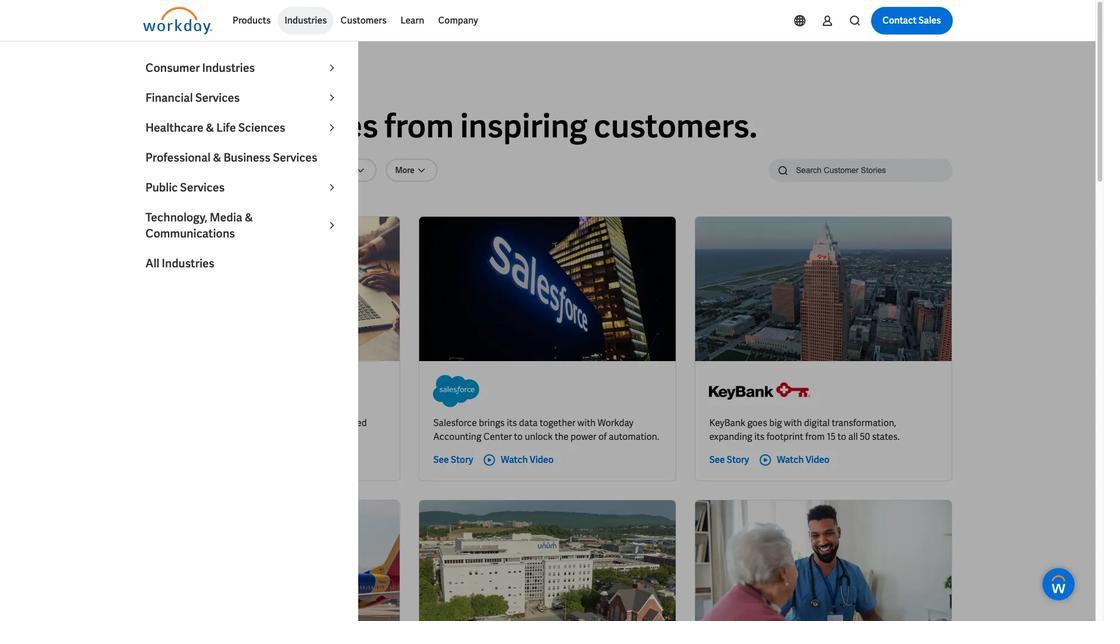 Task type: vqa. For each thing, say whether or not it's contained in the screenshot.
All
yes



Task type: locate. For each thing, give the bounding box(es) containing it.
to
[[514, 431, 523, 443], [838, 431, 847, 443]]

2 vertical spatial services
[[180, 180, 225, 195]]

driven by machine learning, pwc has reinvigorated skills tracking and capabilities.
[[157, 417, 367, 443]]

all
[[849, 431, 858, 443]]

video for unlock
[[530, 454, 554, 466]]

services left outcome
[[273, 150, 318, 165]]

1 see from the left
[[434, 454, 449, 466]]

outcome
[[320, 165, 354, 175]]

2 watch video from the left
[[777, 454, 830, 466]]

from
[[385, 105, 454, 147], [806, 431, 825, 443]]

company
[[438, 14, 478, 26]]

1 horizontal spatial from
[[806, 431, 825, 443]]

1 watch video from the left
[[501, 454, 554, 466]]

topic button
[[143, 159, 195, 182]]

1 vertical spatial its
[[755, 431, 765, 443]]

stories
[[278, 105, 378, 147]]

services
[[195, 90, 240, 105], [273, 150, 318, 165], [180, 180, 225, 195]]

center
[[484, 431, 512, 443]]

see story for keybank goes big with digital transformation, expanding its footprint from 15 to all 50 states.
[[710, 454, 750, 466]]

0 horizontal spatial watch video link
[[483, 453, 554, 467]]

1 with from the left
[[578, 417, 596, 429]]

story down accounting
[[451, 454, 474, 466]]

video down 15
[[806, 454, 830, 466]]

industries right products
[[285, 14, 327, 26]]

data
[[519, 417, 538, 429]]

to right 15
[[838, 431, 847, 443]]

2 see from the left
[[710, 454, 725, 466]]

& left life
[[206, 120, 214, 135]]

0 vertical spatial &
[[206, 120, 214, 135]]

1 horizontal spatial watch video
[[777, 454, 830, 466]]

1 horizontal spatial with
[[784, 417, 803, 429]]

video down unlock
[[530, 454, 554, 466]]

watch video link down center
[[483, 453, 554, 467]]

accounting
[[434, 431, 482, 443]]

industries down communications
[[162, 256, 215, 271]]

1 horizontal spatial see
[[710, 454, 725, 466]]

0 horizontal spatial with
[[578, 417, 596, 429]]

keybank n.a. image
[[710, 375, 811, 407]]

0 horizontal spatial watch
[[501, 454, 528, 466]]

1 watch video link from the left
[[483, 453, 554, 467]]

& down healthcare & life sciences
[[213, 150, 221, 165]]

customers button
[[334, 7, 394, 35]]

with up footprint
[[784, 417, 803, 429]]

watch video link down footprint
[[759, 453, 830, 467]]

go to the homepage image
[[143, 7, 212, 35]]

see story down expanding
[[710, 454, 750, 466]]

see story link for salesforce brings its data together with workday accounting center to unlock the power of automation.
[[434, 453, 474, 467]]

brings
[[479, 417, 505, 429]]

see story
[[434, 454, 474, 466], [710, 454, 750, 466]]

1 horizontal spatial story
[[727, 454, 750, 466]]

transformation,
[[832, 417, 897, 429]]

see story link for keybank goes big with digital transformation, expanding its footprint from 15 to all 50 states.
[[710, 453, 750, 467]]

2 to from the left
[[838, 431, 847, 443]]

1 video from the left
[[530, 454, 554, 466]]

1 to from the left
[[514, 431, 523, 443]]

services up healthcare & life sciences
[[195, 90, 240, 105]]

watch video down footprint
[[777, 454, 830, 466]]

2 watch from the left
[[777, 454, 804, 466]]

industries inside all industries 'link'
[[162, 256, 215, 271]]

watch
[[501, 454, 528, 466], [777, 454, 804, 466]]

story down expanding
[[727, 454, 750, 466]]

2 vertical spatial &
[[245, 210, 253, 225]]

watch video down unlock
[[501, 454, 554, 466]]

0 horizontal spatial story
[[451, 454, 474, 466]]

watch video link for footprint
[[759, 453, 830, 467]]

1 horizontal spatial watch
[[777, 454, 804, 466]]

communications
[[146, 226, 235, 241]]

1 see story link from the left
[[434, 453, 474, 467]]

driven
[[157, 417, 185, 429]]

business
[[224, 150, 271, 165], [285, 165, 318, 175]]

1 horizontal spatial see story link
[[710, 453, 750, 467]]

professional & business services
[[146, 150, 318, 165]]

industry
[[213, 165, 244, 175]]

watch down center
[[501, 454, 528, 466]]

& for business
[[213, 150, 221, 165]]

0 horizontal spatial business
[[224, 150, 271, 165]]

0 vertical spatial its
[[507, 417, 517, 429]]

15
[[827, 431, 836, 443]]

watch video
[[501, 454, 554, 466], [777, 454, 830, 466]]

&
[[206, 120, 214, 135], [213, 150, 221, 165], [245, 210, 253, 225]]

see
[[434, 454, 449, 466], [710, 454, 725, 466]]

by
[[187, 417, 196, 429]]

industries
[[285, 14, 327, 26], [202, 60, 255, 75], [162, 256, 215, 271]]

see story for salesforce brings its data together with workday accounting center to unlock the power of automation.
[[434, 454, 474, 466]]

& right media
[[245, 210, 253, 225]]

0 horizontal spatial see story link
[[434, 453, 474, 467]]

to down data
[[514, 431, 523, 443]]

0 vertical spatial services
[[195, 90, 240, 105]]

& inside dropdown button
[[206, 120, 214, 135]]

0 horizontal spatial to
[[514, 431, 523, 443]]

see down accounting
[[434, 454, 449, 466]]

to inside keybank goes big with digital transformation, expanding its footprint from 15 to all 50 states.
[[838, 431, 847, 443]]

with up power
[[578, 417, 596, 429]]

story for accounting
[[451, 454, 474, 466]]

its down goes
[[755, 431, 765, 443]]

see for salesforce brings its data together with workday accounting center to unlock the power of automation.
[[434, 454, 449, 466]]

1 horizontal spatial business
[[285, 165, 318, 175]]

technology, media & communications button
[[139, 203, 346, 249]]

2 with from the left
[[784, 417, 803, 429]]

salesforce brings its data together with workday accounting center to unlock the power of automation.
[[434, 417, 660, 443]]

together
[[540, 417, 576, 429]]

1 see story from the left
[[434, 454, 474, 466]]

with
[[578, 417, 596, 429], [784, 417, 803, 429]]

to inside salesforce brings its data together with workday accounting center to unlock the power of automation.
[[514, 431, 523, 443]]

video
[[530, 454, 554, 466], [806, 454, 830, 466]]

consumer industries
[[146, 60, 255, 75]]

2 watch video link from the left
[[759, 453, 830, 467]]

watch for footprint
[[777, 454, 804, 466]]

see story link down accounting
[[434, 453, 474, 467]]

1 vertical spatial &
[[213, 150, 221, 165]]

1 horizontal spatial watch video link
[[759, 453, 830, 467]]

0 vertical spatial industries
[[285, 14, 327, 26]]

0 horizontal spatial video
[[530, 454, 554, 466]]

1 vertical spatial services
[[273, 150, 318, 165]]

salesforce
[[434, 417, 477, 429]]

2 see story link from the left
[[710, 453, 750, 467]]

2 vertical spatial industries
[[162, 256, 215, 271]]

see story link down expanding
[[710, 453, 750, 467]]

business outcome button
[[276, 159, 377, 182]]

services down the industry
[[180, 180, 225, 195]]

keybank
[[710, 417, 746, 429]]

0 horizontal spatial watch video
[[501, 454, 554, 466]]

big
[[770, 417, 782, 429]]

story
[[451, 454, 474, 466], [727, 454, 750, 466]]

story for its
[[727, 454, 750, 466]]

1 story from the left
[[451, 454, 474, 466]]

automation.
[[609, 431, 660, 443]]

products
[[233, 14, 271, 26]]

0 horizontal spatial see
[[434, 454, 449, 466]]

1 watch from the left
[[501, 454, 528, 466]]

see story down accounting
[[434, 454, 474, 466]]

business left outcome
[[285, 165, 318, 175]]

0 horizontal spatial from
[[385, 105, 454, 147]]

from up more button
[[385, 105, 454, 147]]

sciences
[[238, 120, 285, 135]]

expanding
[[710, 431, 753, 443]]

watch down footprint
[[777, 454, 804, 466]]

1 horizontal spatial its
[[755, 431, 765, 443]]

2 story from the left
[[727, 454, 750, 466]]

1 vertical spatial from
[[806, 431, 825, 443]]

2 see story from the left
[[710, 454, 750, 466]]

1 horizontal spatial video
[[806, 454, 830, 466]]

& for life
[[206, 120, 214, 135]]

its
[[507, 417, 517, 429], [755, 431, 765, 443]]

0 horizontal spatial its
[[507, 417, 517, 429]]

life
[[217, 120, 236, 135]]

1 horizontal spatial see story
[[710, 454, 750, 466]]

watch for center
[[501, 454, 528, 466]]

industries inside consumer industries dropdown button
[[202, 60, 255, 75]]

business down healthcare & life sciences dropdown button
[[224, 150, 271, 165]]

workday
[[598, 417, 634, 429]]

industries up 'financial services' dropdown button
[[202, 60, 255, 75]]

2 video from the left
[[806, 454, 830, 466]]

0 horizontal spatial see story
[[434, 454, 474, 466]]

see down expanding
[[710, 454, 725, 466]]

its left data
[[507, 417, 517, 429]]

from down 'digital'
[[806, 431, 825, 443]]

watch video link
[[483, 453, 554, 467], [759, 453, 830, 467]]

1 vertical spatial industries
[[202, 60, 255, 75]]

the
[[555, 431, 569, 443]]

& inside technology, media & communications
[[245, 210, 253, 225]]

1 horizontal spatial to
[[838, 431, 847, 443]]



Task type: describe. For each thing, give the bounding box(es) containing it.
consumer industries button
[[139, 53, 346, 83]]

sales
[[919, 14, 942, 26]]

all industries
[[146, 256, 215, 271]]

public services
[[146, 180, 225, 195]]

digital
[[805, 417, 830, 429]]

capabilities.
[[234, 431, 284, 443]]

unlock
[[525, 431, 553, 443]]

all industries link
[[139, 249, 346, 278]]

video for 15
[[806, 454, 830, 466]]

financial services button
[[139, 83, 346, 113]]

watch video link for center
[[483, 453, 554, 467]]

50
[[860, 431, 871, 443]]

financial services
[[146, 90, 240, 105]]

contact
[[883, 14, 917, 26]]

public
[[146, 180, 178, 195]]

of
[[599, 431, 607, 443]]

skills
[[157, 431, 178, 443]]

business outcome
[[285, 165, 354, 175]]

with inside salesforce brings its data together with workday accounting center to unlock the power of automation.
[[578, 417, 596, 429]]

see for keybank goes big with digital transformation, expanding its footprint from 15 to all 50 states.
[[710, 454, 725, 466]]

watch video for to
[[501, 454, 554, 466]]

tracking
[[180, 431, 214, 443]]

power
[[571, 431, 597, 443]]

media
[[210, 210, 243, 225]]

inspiring
[[143, 105, 271, 147]]

healthcare & life sciences button
[[139, 113, 346, 143]]

customers
[[341, 14, 387, 26]]

has
[[295, 417, 310, 429]]

keybank goes big with digital transformation, expanding its footprint from 15 to all 50 states.
[[710, 417, 900, 443]]

topic
[[152, 165, 172, 175]]

industries inside industries dropdown button
[[285, 14, 327, 26]]

learn
[[401, 14, 425, 26]]

more button
[[386, 159, 438, 182]]

states.
[[873, 431, 900, 443]]

contact sales link
[[872, 7, 953, 35]]

0 vertical spatial from
[[385, 105, 454, 147]]

consumer
[[146, 60, 200, 75]]

inspiring stories from inspiring customers.
[[143, 105, 758, 147]]

services for financial services
[[195, 90, 240, 105]]

its inside salesforce brings its data together with workday accounting center to unlock the power of automation.
[[507, 417, 517, 429]]

reinvigorated
[[312, 417, 367, 429]]

industries for consumer industries
[[202, 60, 255, 75]]

all
[[146, 256, 159, 271]]

industries for all industries
[[162, 256, 215, 271]]

financial
[[146, 90, 193, 105]]

learning,
[[236, 417, 272, 429]]

professional
[[146, 150, 211, 165]]

and
[[216, 431, 232, 443]]

public services button
[[139, 173, 346, 203]]

contact sales
[[883, 14, 942, 26]]

watch video for from
[[777, 454, 830, 466]]

technology,
[[146, 210, 208, 225]]

goes
[[748, 417, 768, 429]]

its inside keybank goes big with digital transformation, expanding its footprint from 15 to all 50 states.
[[755, 431, 765, 443]]

footprint
[[767, 431, 804, 443]]

services for public services
[[180, 180, 225, 195]]

from inside keybank goes big with digital transformation, expanding its footprint from 15 to all 50 states.
[[806, 431, 825, 443]]

products button
[[226, 7, 278, 35]]

healthcare
[[146, 120, 204, 135]]

with inside keybank goes big with digital transformation, expanding its footprint from 15 to all 50 states.
[[784, 417, 803, 429]]

salesforce.com image
[[434, 375, 480, 407]]

customers.
[[594, 105, 758, 147]]

more
[[395, 165, 415, 175]]

Search Customer Stories text field
[[790, 160, 931, 180]]

learn button
[[394, 7, 432, 35]]

healthcare & life sciences
[[146, 120, 285, 135]]

business inside button
[[285, 165, 318, 175]]

pwc
[[274, 417, 293, 429]]

industries button
[[278, 7, 334, 35]]

technology, media & communications
[[146, 210, 253, 241]]

machine
[[198, 417, 234, 429]]

professional & business services link
[[139, 143, 346, 173]]

industry button
[[204, 159, 267, 182]]

inspiring
[[460, 105, 588, 147]]

company button
[[432, 7, 485, 35]]



